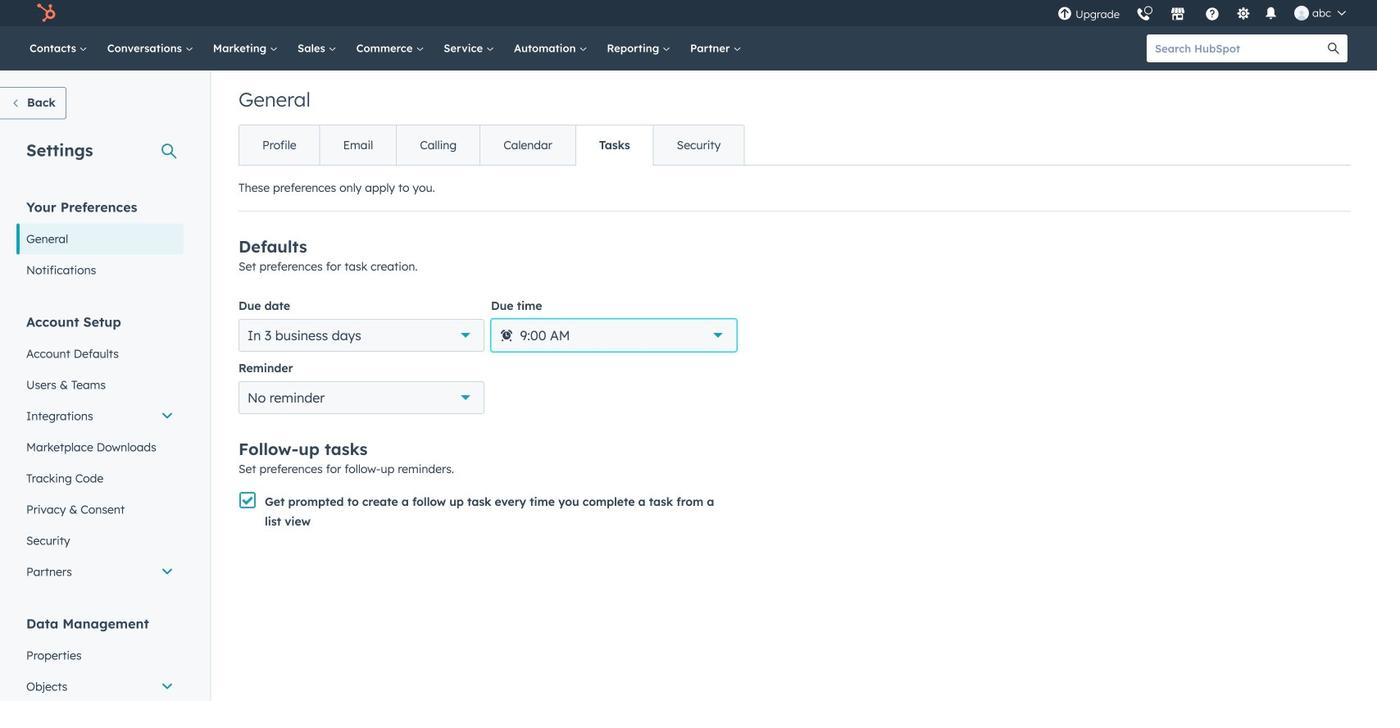 Task type: describe. For each thing, give the bounding box(es) containing it.
your preferences element
[[16, 198, 184, 286]]

data management element
[[16, 615, 184, 701]]

Search HubSpot search field
[[1147, 34, 1320, 62]]

marketplaces image
[[1171, 7, 1186, 22]]



Task type: vqa. For each thing, say whether or not it's contained in the screenshot.
the right filters
no



Task type: locate. For each thing, give the bounding box(es) containing it.
gary orlando image
[[1295, 6, 1310, 20]]

navigation
[[239, 125, 745, 166]]

account setup element
[[16, 313, 184, 588]]

menu
[[1050, 0, 1358, 26]]



